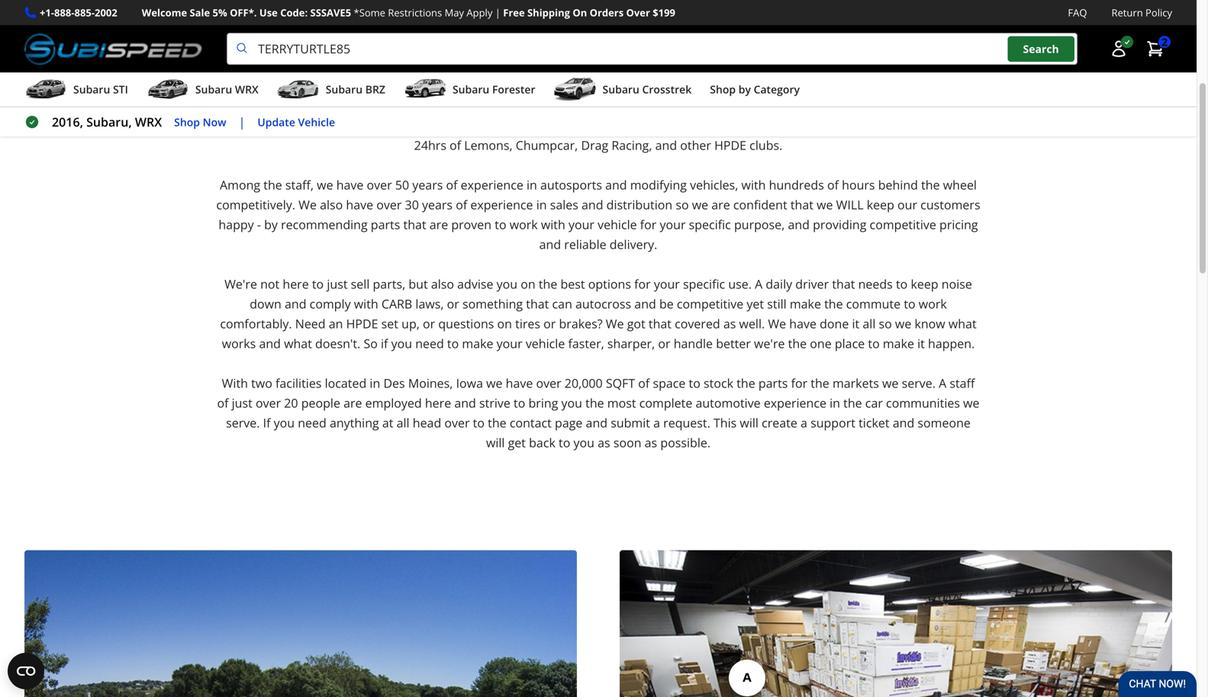 Task type: locate. For each thing, give the bounding box(es) containing it.
create
[[762, 415, 798, 431]]

need
[[415, 336, 444, 352], [298, 415, 327, 431]]

on
[[521, 276, 536, 292], [497, 316, 512, 332]]

1 horizontal spatial hpde
[[715, 137, 747, 154]]

shop left 'now'
[[174, 115, 200, 129]]

0 horizontal spatial wrx
[[135, 114, 162, 130]]

specific inside among the staff, we have over 50 years of experience in autosports and modifying vehicles, with hundreds of hours behind the wheel competitively. we also have over 30 years of experience in sales and distribution so we are confident that we will keep our customers happy - by recommending parts that are proven to work with your vehicle for your specific purpose, and providing competitive pricing and reliable delivery.
[[689, 217, 731, 233]]

we inside among the staff, we have over 50 years of experience in autosports and modifying vehicles, with hundreds of hours behind the wheel competitively. we also have over 30 years of experience in sales and distribution so we are confident that we will keep our customers happy - by recommending parts that are proven to work with your vehicle for your specific purpose, and providing competitive pricing and reliable delivery.
[[299, 197, 317, 213]]

0 horizontal spatial what
[[284, 336, 312, 352]]

are right why on the top left of page
[[560, 62, 579, 79]]

we down 'staff,'
[[299, 197, 317, 213]]

your down distribution
[[660, 217, 686, 233]]

and inside we love autosports is why! the staff has a background in what you love, autosports. we are actively involved in scca auto-x, nasa, 24hrs of lemons, chumpcar, drag racing, and other hpde clubs.
[[655, 137, 677, 154]]

shop inside dropdown button
[[710, 82, 736, 97]]

have inside we're not here to just sell parts, but also advise you on the best options for your specific use. a daily driver that needs to keep noise down and comply with carb laws, or something that can autocross and be competitive yet still make the commute to work comfortably. need an hpde set up, or questions on tires or brakes? we got that covered as well. we have done it all so we know what works and what doesn't. so if you need to make your vehicle faster, sharper, or handle better we're the one place to make it happen.
[[790, 316, 817, 332]]

0 vertical spatial serve.
[[902, 375, 936, 392]]

1 vertical spatial just
[[232, 395, 253, 412]]

for right options on the top of the page
[[634, 276, 651, 292]]

have inside with two facilities located in des moines, iowa we have over 20,000 sqft of space to stock the parts for the markets we serve. a staff of just over 20 people are employed here and strive to bring you the most complete automotive experience in the car communities we serve. if you need anything at all head over to the contact page and submit a request. this will create a support ticket and someone will get back to you as soon as possible.
[[506, 375, 533, 392]]

experience up proven
[[471, 197, 533, 213]]

the down the markets
[[844, 395, 862, 412]]

vehicle up delivery.
[[598, 217, 637, 233]]

you right if
[[391, 336, 412, 352]]

0 horizontal spatial competitive
[[677, 296, 744, 312]]

are inside with two facilities located in des moines, iowa we have over 20,000 sqft of space to stock the parts for the markets we serve. a staff of just over 20 people are employed here and strive to bring you the most complete automotive experience in the car communities we serve. if you need anything at all head over to the contact page and submit a request. this will create a support ticket and someone will get back to you as soon as possible.
[[344, 395, 362, 412]]

0 vertical spatial with
[[742, 177, 766, 193]]

1 horizontal spatial parts
[[759, 375, 788, 392]]

of inside we love autosports is why! the staff has a background in what you love, autosports. we are actively involved in scca auto-x, nasa, 24hrs of lemons, chumpcar, drag racing, and other hpde clubs.
[[450, 137, 461, 154]]

20,000
[[565, 375, 603, 392]]

place
[[835, 336, 865, 352]]

pricing
[[940, 217, 978, 233]]

covered
[[675, 316, 720, 332]]

distribution
[[607, 197, 673, 213]]

subaru up 'now'
[[195, 82, 232, 97]]

1 horizontal spatial keep
[[911, 276, 939, 292]]

all
[[863, 316, 876, 332], [397, 415, 410, 431]]

or right up,
[[423, 316, 435, 332]]

0 horizontal spatial so
[[676, 197, 689, 213]]

here inside we're not here to just sell parts, but also advise you on the best options for your specific use. a daily driver that needs to keep noise down and comply with carb laws, or something that can autocross and be competitive yet still make the commute to work comfortably. need an hpde set up, or questions on tires or brakes? we got that covered as well. we have done it all so we know what works and what doesn't. so if you need to make your vehicle faster, sharper, or handle better we're the one place to make it happen.
[[283, 276, 309, 292]]

2 vertical spatial what
[[284, 336, 312, 352]]

with down the sales
[[541, 217, 566, 233]]

doing
[[603, 62, 636, 79]]

1 horizontal spatial autosports
[[540, 177, 602, 193]]

among
[[220, 177, 260, 193]]

with two facilities located in des moines, iowa we have over 20,000 sqft of space to stock the parts for the markets we serve. a staff of just over 20 people are employed here and strive to bring you the most complete automotive experience in the car communities we serve. if you need anything at all head over to the contact page and submit a request. this will create a support ticket and someone will get back to you as soon as possible.
[[217, 375, 980, 451]]

1 vertical spatial vehicle
[[526, 336, 565, 352]]

why!
[[352, 117, 378, 134]]

0 vertical spatial by
[[739, 82, 751, 97]]

we left got
[[606, 316, 624, 332]]

0 horizontal spatial here
[[283, 276, 309, 292]]

0 vertical spatial will
[[740, 415, 759, 431]]

you down page
[[574, 435, 595, 451]]

wrx up love at the left of the page
[[235, 82, 259, 97]]

0 vertical spatial |
[[495, 6, 501, 19]]

sssave5
[[310, 6, 351, 19]]

2016,
[[52, 114, 83, 130]]

2 vertical spatial for
[[791, 375, 808, 392]]

is
[[340, 117, 349, 134]]

all right the at
[[397, 415, 410, 431]]

subaru for subaru wrx
[[195, 82, 232, 97]]

options
[[588, 276, 631, 292]]

0 vertical spatial work
[[510, 217, 538, 233]]

advise
[[457, 276, 494, 292]]

it up place
[[852, 316, 860, 332]]

will
[[836, 197, 864, 213]]

for up create
[[791, 375, 808, 392]]

this
[[714, 415, 737, 431]]

specific inside we're not here to just sell parts, but also advise you on the best options for your specific use. a daily driver that needs to keep noise down and comply with carb laws, or something that can autocross and be competitive yet still make the commute to work comfortably. need an hpde set up, or questions on tires or brakes? we got that covered as well. we have done it all so we know what works and what doesn't. so if you need to make your vehicle faster, sharper, or handle better we're the one place to make it happen.
[[683, 276, 725, 292]]

what
[[552, 117, 580, 134], [949, 316, 977, 332], [284, 336, 312, 352]]

experience
[[461, 177, 524, 193], [471, 197, 533, 213], [764, 395, 827, 412]]

one
[[810, 336, 832, 352]]

with down sell
[[354, 296, 378, 312]]

0 vertical spatial all
[[863, 316, 876, 332]]

subaru inside dropdown button
[[326, 82, 363, 97]]

1 vertical spatial hpde
[[346, 316, 378, 332]]

0 vertical spatial vehicle
[[598, 217, 637, 233]]

need inside we're not here to just sell parts, but also advise you on the best options for your specific use. a daily driver that needs to keep noise down and comply with carb laws, or something that can autocross and be competitive yet still make the commute to work comfortably. need an hpde set up, or questions on tires or brakes? we got that covered as well. we have done it all so we know what works and what doesn't. so if you need to make your vehicle faster, sharper, or handle better we're the one place to make it happen.
[[415, 336, 444, 352]]

1 vertical spatial it
[[918, 336, 925, 352]]

experience inside with two facilities located in des moines, iowa we have over 20,000 sqft of space to stock the parts for the markets we serve. a staff of just over 20 people are employed here and strive to bring you the most complete automotive experience in the car communities we serve. if you need anything at all head over to the contact page and submit a request. this will create a support ticket and someone will get back to you as soon as possible.
[[764, 395, 827, 412]]

1 vertical spatial a
[[939, 375, 947, 392]]

2 vertical spatial experience
[[764, 395, 827, 412]]

keep down behind
[[867, 197, 895, 213]]

competitive up covered
[[677, 296, 744, 312]]

subaru,
[[86, 114, 132, 130]]

0 horizontal spatial a
[[457, 117, 464, 134]]

| left love at the left of the page
[[239, 114, 245, 130]]

2 horizontal spatial as
[[724, 316, 736, 332]]

we inside we're not here to just sell parts, but also advise you on the best options for your specific use. a daily driver that needs to keep noise down and comply with carb laws, or something that can autocross and be competitive yet still make the commute to work comfortably. need an hpde set up, or questions on tires or brakes? we got that covered as well. we have done it all so we know what works and what doesn't. so if you need to make your vehicle faster, sharper, or handle better we're the one place to make it happen.
[[895, 316, 912, 332]]

policy
[[1146, 6, 1173, 19]]

1 vertical spatial staff
[[950, 375, 975, 392]]

1 horizontal spatial make
[[790, 296, 821, 312]]

5 subaru from the left
[[603, 82, 640, 97]]

two
[[251, 375, 272, 392]]

1 vertical spatial competitive
[[677, 296, 744, 312]]

autosports up the sales
[[540, 177, 602, 193]]

1 vertical spatial years
[[422, 197, 453, 213]]

recommending
[[281, 217, 368, 233]]

subaru inside 'dropdown button'
[[73, 82, 110, 97]]

we down still
[[768, 316, 786, 332]]

yet
[[747, 296, 764, 312]]

competitive down our
[[870, 217, 937, 233]]

1 horizontal spatial need
[[415, 336, 444, 352]]

people
[[301, 395, 340, 412]]

staff down happen.
[[950, 375, 975, 392]]

a subaru wrx thumbnail image image
[[146, 78, 189, 101]]

over up the if
[[256, 395, 281, 412]]

the up the can
[[539, 276, 558, 292]]

subaru sti
[[73, 82, 128, 97]]

specific down vehicles,
[[689, 217, 731, 233]]

vehicle
[[298, 115, 335, 129]]

0 horizontal spatial also
[[320, 197, 343, 213]]

make down "questions"
[[462, 336, 494, 352]]

for inside among the staff, we have over 50 years of experience in autosports and modifying vehicles, with hundreds of hours behind the wheel competitively. we also have over 30 years of experience in sales and distribution so we are confident that we will keep our customers happy - by recommending parts that are proven to work with your vehicle for your specific purpose, and providing competitive pricing and reliable delivery.
[[640, 217, 657, 233]]

subaru wrx button
[[146, 76, 259, 106]]

autosports inside we love autosports is why! the staff has a background in what you love, autosports. we are actively involved in scca auto-x, nasa, 24hrs of lemons, chumpcar, drag racing, and other hpde clubs.
[[275, 117, 337, 134]]

wheel
[[943, 177, 977, 193]]

parts inside among the staff, we have over 50 years of experience in autosports and modifying vehicles, with hundreds of hours behind the wheel competitively. we also have over 30 years of experience in sales and distribution so we are confident that we will keep our customers happy - by recommending parts that are proven to work with your vehicle for your specific purpose, and providing competitive pricing and reliable delivery.
[[371, 217, 400, 233]]

1 vertical spatial with
[[541, 217, 566, 233]]

all inside we're not here to just sell parts, but also advise you on the best options for your specific use. a daily driver that needs to keep noise down and comply with carb laws, or something that can autocross and be competitive yet still make the commute to work comfortably. need an hpde set up, or questions on tires or brakes? we got that covered as well. we have done it all so we know what works and what doesn't. so if you need to make your vehicle faster, sharper, or handle better we're the one place to make it happen.
[[863, 316, 876, 332]]

serve. up the communities
[[902, 375, 936, 392]]

subaru left brz
[[326, 82, 363, 97]]

driver
[[796, 276, 829, 292]]

0 horizontal spatial on
[[497, 316, 512, 332]]

laws,
[[416, 296, 444, 312]]

competitive inside we're not here to just sell parts, but also advise you on the best options for your specific use. a daily driver that needs to keep noise down and comply with carb laws, or something that can autocross and be competitive yet still make the commute to work comfortably. need an hpde set up, or questions on tires or brakes? we got that covered as well. we have done it all so we know what works and what doesn't. so if you need to make your vehicle faster, sharper, or handle better we're the one place to make it happen.
[[677, 296, 744, 312]]

subaru sti button
[[24, 76, 128, 106]]

also up recommending
[[320, 197, 343, 213]]

shop now link
[[174, 114, 226, 131]]

0 horizontal spatial just
[[232, 395, 253, 412]]

staff,
[[285, 177, 314, 193]]

you inside we love autosports is why! the staff has a background in what you love, autosports. we are actively involved in scca auto-x, nasa, 24hrs of lemons, chumpcar, drag racing, and other hpde clubs.
[[583, 117, 604, 134]]

0 vertical spatial specific
[[689, 217, 731, 233]]

in up chumpcar,
[[538, 117, 549, 134]]

a subaru forester thumbnail image image
[[404, 78, 447, 101]]

as
[[724, 316, 736, 332], [598, 435, 610, 451], [645, 435, 657, 451]]

the up customers
[[921, 177, 940, 193]]

a down complete
[[654, 415, 660, 431]]

0 horizontal spatial need
[[298, 415, 327, 431]]

in down chumpcar,
[[527, 177, 537, 193]]

0 vertical spatial autosports
[[275, 117, 337, 134]]

here down moines,
[[425, 395, 451, 412]]

1 vertical spatial shop
[[174, 115, 200, 129]]

need down people
[[298, 415, 327, 431]]

1 horizontal spatial on
[[521, 276, 536, 292]]

1 horizontal spatial what
[[552, 117, 580, 134]]

*some
[[354, 6, 386, 19]]

doesn't.
[[315, 336, 361, 352]]

0 vertical spatial a
[[755, 276, 763, 292]]

specific
[[689, 217, 731, 233], [683, 276, 725, 292]]

are left actively
[[727, 117, 745, 134]]

just inside we're not here to just sell parts, but also advise you on the best options for your specific use. a daily driver that needs to keep noise down and comply with carb laws, or something that can autocross and be competitive yet still make the commute to work comfortably. need an hpde set up, or questions on tires or brakes? we got that covered as well. we have done it all so we know what works and what doesn't. so if you need to make your vehicle faster, sharper, or handle better we're the one place to make it happen.
[[327, 276, 348, 292]]

as inside we're not here to just sell parts, but also advise you on the best options for your specific use. a daily driver that needs to keep noise down and comply with carb laws, or something that can autocross and be competitive yet still make the commute to work comfortably. need an hpde set up, or questions on tires or brakes? we got that covered as well. we have done it all so we know what works and what doesn't. so if you need to make your vehicle faster, sharper, or handle better we're the one place to make it happen.
[[724, 316, 736, 332]]

2 subaru from the left
[[195, 82, 232, 97]]

we love autosports is why! the staff has a background in what you love, autosports. we are actively involved in scca auto-x, nasa, 24hrs of lemons, chumpcar, drag racing, and other hpde clubs.
[[227, 117, 970, 154]]

0 vertical spatial so
[[676, 197, 689, 213]]

faq link
[[1068, 5, 1087, 21]]

0 horizontal spatial shop
[[174, 115, 200, 129]]

auto-
[[891, 117, 922, 134]]

+1-888-885-2002 link
[[40, 5, 117, 21]]

make down driver
[[790, 296, 821, 312]]

experience up create
[[764, 395, 827, 412]]

1 vertical spatial on
[[497, 316, 512, 332]]

here right not
[[283, 276, 309, 292]]

lemons,
[[464, 137, 513, 154]]

work
[[510, 217, 538, 233], [919, 296, 947, 312]]

0 horizontal spatial it
[[852, 316, 860, 332]]

has
[[434, 117, 454, 134]]

tires
[[515, 316, 541, 332]]

that up tires
[[526, 296, 549, 312]]

x,
[[922, 117, 932, 134]]

0 horizontal spatial hpde
[[346, 316, 378, 332]]

for inside with two facilities located in des moines, iowa we have over 20,000 sqft of space to stock the parts for the markets we serve. a staff of just over 20 people are employed here and strive to bring you the most complete automotive experience in the car communities we serve. if you need anything at all head over to the contact page and submit a request. this will create a support ticket and someone will get back to you as soon as possible.
[[791, 375, 808, 392]]

a right create
[[801, 415, 808, 431]]

3 subaru from the left
[[326, 82, 363, 97]]

0 horizontal spatial staff
[[406, 117, 431, 134]]

you right the if
[[274, 415, 295, 431]]

your up "be"
[[654, 276, 680, 292]]

1 horizontal spatial wrx
[[235, 82, 259, 97]]

sqft
[[606, 375, 635, 392]]

the
[[264, 177, 282, 193], [921, 177, 940, 193], [539, 276, 558, 292], [825, 296, 843, 312], [788, 336, 807, 352], [737, 375, 756, 392], [811, 375, 830, 392], [586, 395, 604, 412], [844, 395, 862, 412], [488, 415, 507, 431]]

that
[[791, 197, 814, 213], [403, 217, 426, 233], [832, 276, 855, 292], [526, 296, 549, 312], [649, 316, 672, 332]]

years right "30"
[[422, 197, 453, 213]]

2 vertical spatial with
[[354, 296, 378, 312]]

keep left noise
[[911, 276, 939, 292]]

0 horizontal spatial a
[[755, 276, 763, 292]]

so down commute
[[879, 316, 892, 332]]

2 horizontal spatial make
[[883, 336, 915, 352]]

crosstrek
[[642, 82, 692, 97]]

a right use.
[[755, 276, 763, 292]]

serve. left the if
[[226, 415, 260, 431]]

what up happen.
[[949, 316, 977, 332]]

and
[[655, 137, 677, 154], [605, 177, 627, 193], [582, 197, 603, 213], [788, 217, 810, 233], [539, 236, 561, 253], [285, 296, 307, 312], [635, 296, 656, 312], [259, 336, 281, 352], [454, 395, 476, 412], [586, 415, 608, 431], [893, 415, 915, 431]]

0 horizontal spatial vehicle
[[526, 336, 565, 352]]

0 vertical spatial for
[[640, 217, 657, 233]]

are
[[560, 62, 579, 79], [727, 117, 745, 134], [712, 197, 730, 213], [430, 217, 448, 233], [344, 395, 362, 412]]

by inside among the staff, we have over 50 years of experience in autosports and modifying vehicles, with hundreds of hours behind the wheel competitively. we also have over 30 years of experience in sales and distribution so we are confident that we will keep our customers happy - by recommending parts that are proven to work with your vehicle for your specific purpose, and providing competitive pricing and reliable delivery.
[[264, 217, 278, 233]]

a subaru sti thumbnail image image
[[24, 78, 67, 101]]

serve.
[[902, 375, 936, 392], [226, 415, 260, 431]]

1 horizontal spatial here
[[425, 395, 451, 412]]

brakes?
[[559, 316, 603, 332]]

subaru forester button
[[404, 76, 536, 106]]

0 vertical spatial competitive
[[870, 217, 937, 233]]

1 horizontal spatial a
[[939, 375, 947, 392]]

work right proven
[[510, 217, 538, 233]]

1 vertical spatial need
[[298, 415, 327, 431]]

we up the providing
[[817, 197, 833, 213]]

over
[[626, 6, 650, 19]]

0 horizontal spatial by
[[264, 217, 278, 233]]

1 vertical spatial specific
[[683, 276, 725, 292]]

so down the "modifying"
[[676, 197, 689, 213]]

over left the 50
[[367, 177, 392, 193]]

and right the sales
[[582, 197, 603, 213]]

subaru inside 'dropdown button'
[[453, 82, 490, 97]]

so
[[676, 197, 689, 213], [879, 316, 892, 332]]

1 vertical spatial |
[[239, 114, 245, 130]]

subaru left the forester
[[453, 82, 490, 97]]

we left doing
[[582, 62, 599, 79]]

0 vertical spatial also
[[320, 197, 343, 213]]

des
[[384, 375, 405, 392]]

your
[[569, 217, 595, 233], [660, 217, 686, 233], [654, 276, 680, 292], [497, 336, 523, 352]]

competitive
[[870, 217, 937, 233], [677, 296, 744, 312]]

1 vertical spatial by
[[264, 217, 278, 233]]

need down up,
[[415, 336, 444, 352]]

autocross
[[576, 296, 631, 312]]

the left one
[[788, 336, 807, 352]]

1 vertical spatial parts
[[759, 375, 788, 392]]

a up the communities
[[939, 375, 947, 392]]

to inside among the staff, we have over 50 years of experience in autosports and modifying vehicles, with hundreds of hours behind the wheel competitively. we also have over 30 years of experience in sales and distribution so we are confident that we will keep our customers happy - by recommending parts that are proven to work with your vehicle for your specific purpose, and providing competitive pricing and reliable delivery.
[[495, 217, 507, 233]]

behind
[[878, 177, 918, 193]]

we left know
[[895, 316, 912, 332]]

0 vertical spatial hpde
[[715, 137, 747, 154]]

0 vertical spatial keep
[[867, 197, 895, 213]]

wrx
[[235, 82, 259, 97], [135, 114, 162, 130]]

1 horizontal spatial work
[[919, 296, 947, 312]]

with inside we're not here to just sell parts, but also advise you on the best options for your specific use. a daily driver that needs to keep noise down and comply with carb laws, or something that can autocross and be competitive yet still make the commute to work comfortably. need an hpde set up, or questions on tires or brakes? we got that covered as well. we have done it all so we know what works and what doesn't. so if you need to make your vehicle faster, sharper, or handle better we're the one place to make it happen.
[[354, 296, 378, 312]]

you
[[583, 117, 604, 134], [497, 276, 518, 292], [391, 336, 412, 352], [562, 395, 582, 412], [274, 415, 295, 431], [574, 435, 595, 451]]

subaru left sti
[[73, 82, 110, 97]]

1 vertical spatial what
[[949, 316, 977, 332]]

all inside with two facilities located in des moines, iowa we have over 20,000 sqft of space to stock the parts for the markets we serve. a staff of just over 20 people are employed here and strive to bring you the most complete automotive experience in the car communities we serve. if you need anything at all head over to the contact page and submit a request. this will create a support ticket and someone will get back to you as soon as possible.
[[397, 415, 410, 431]]

1 horizontal spatial shop
[[710, 82, 736, 97]]

0 horizontal spatial |
[[239, 114, 245, 130]]

chumpcar,
[[516, 137, 578, 154]]

are down vehicles,
[[712, 197, 730, 213]]

subaru down doing
[[603, 82, 640, 97]]

staff inside we love autosports is why! the staff has a background in what you love, autosports. we are actively involved in scca auto-x, nasa, 24hrs of lemons, chumpcar, drag racing, and other hpde clubs.
[[406, 117, 431, 134]]

wrx inside dropdown button
[[235, 82, 259, 97]]

0 vertical spatial need
[[415, 336, 444, 352]]

or left 'handle'
[[658, 336, 671, 352]]

1 horizontal spatial all
[[863, 316, 876, 332]]

parts inside with two facilities located in des moines, iowa we have over 20,000 sqft of space to stock the parts for the markets we serve. a staff of just over 20 people are employed here and strive to bring you the most complete automotive experience in the car communities we serve. if you need anything at all head over to the contact page and submit a request. this will create a support ticket and someone will get back to you as soon as possible.
[[759, 375, 788, 392]]

hundreds
[[769, 177, 824, 193]]

specific left use.
[[683, 276, 725, 292]]

a right the has
[[457, 117, 464, 134]]

but
[[409, 276, 428, 292]]

autosports
[[275, 117, 337, 134], [540, 177, 602, 193]]

and right the purpose,
[[788, 217, 810, 233]]

0 horizontal spatial serve.
[[226, 415, 260, 431]]

1 subaru from the left
[[73, 82, 110, 97]]

1 vertical spatial all
[[397, 415, 410, 431]]

parts,
[[373, 276, 406, 292]]

keep inside among the staff, we have over 50 years of experience in autosports and modifying vehicles, with hundreds of hours behind the wheel competitively. we also have over 30 years of experience in sales and distribution so we are confident that we will keep our customers happy - by recommending parts that are proven to work with your vehicle for your specific purpose, and providing competitive pricing and reliable delivery.
[[867, 197, 895, 213]]

to right place
[[868, 336, 880, 352]]

make down commute
[[883, 336, 915, 352]]

1 horizontal spatial just
[[327, 276, 348, 292]]

0 vertical spatial wrx
[[235, 82, 259, 97]]

someone
[[918, 415, 971, 431]]

1 vertical spatial also
[[431, 276, 454, 292]]

2 horizontal spatial what
[[949, 316, 977, 332]]

0 vertical spatial just
[[327, 276, 348, 292]]

and left "be"
[[635, 296, 656, 312]]

will right this
[[740, 415, 759, 431]]

staff inside with two facilities located in des moines, iowa we have over 20,000 sqft of space to stock the parts for the markets we serve. a staff of just over 20 people are employed here and strive to bring you the most complete automotive experience in the car communities we serve. if you need anything at all head over to the contact page and submit a request. this will create a support ticket and someone will get back to you as soon as possible.
[[950, 375, 975, 392]]

competitively.
[[216, 197, 295, 213]]

0 vertical spatial what
[[552, 117, 580, 134]]

this?
[[639, 62, 666, 79]]

1 vertical spatial here
[[425, 395, 451, 412]]

shop
[[710, 82, 736, 97], [174, 115, 200, 129]]

4 subaru from the left
[[453, 82, 490, 97]]

sale
[[190, 6, 210, 19]]

1 horizontal spatial by
[[739, 82, 751, 97]]

by right -
[[264, 217, 278, 233]]

need inside with two facilities located in des moines, iowa we have over 20,000 sqft of space to stock the parts for the markets we serve. a staff of just over 20 people are employed here and strive to bring you the most complete automotive experience in the car communities we serve. if you need anything at all head over to the contact page and submit a request. this will create a support ticket and someone will get back to you as soon as possible.
[[298, 415, 327, 431]]

also inside among the staff, we have over 50 years of experience in autosports and modifying vehicles, with hundreds of hours behind the wheel competitively. we also have over 30 years of experience in sales and distribution so we are confident that we will keep our customers happy - by recommending parts that are proven to work with your vehicle for your specific purpose, and providing competitive pricing and reliable delivery.
[[320, 197, 343, 213]]

it
[[852, 316, 860, 332], [918, 336, 925, 352]]

contact
[[510, 415, 552, 431]]

just up comply
[[327, 276, 348, 292]]

1 horizontal spatial it
[[918, 336, 925, 352]]

return
[[1112, 6, 1143, 19]]

here inside with two facilities located in des moines, iowa we have over 20,000 sqft of space to stock the parts for the markets we serve. a staff of just over 20 people are employed here and strive to bring you the most complete automotive experience in the car communities we serve. if you need anything at all head over to the contact page and submit a request. this will create a support ticket and someone will get back to you as soon as possible.
[[425, 395, 451, 412]]

5%
[[213, 6, 227, 19]]

work inside among the staff, we have over 50 years of experience in autosports and modifying vehicles, with hundreds of hours behind the wheel competitively. we also have over 30 years of experience in sales and distribution so we are confident that we will keep our customers happy - by recommending parts that are proven to work with your vehicle for your specific purpose, and providing competitive pricing and reliable delivery.
[[510, 217, 538, 233]]

1 horizontal spatial staff
[[950, 375, 975, 392]]

1 horizontal spatial a
[[654, 415, 660, 431]]

moines,
[[408, 375, 453, 392]]

0 vertical spatial years
[[412, 177, 443, 193]]

1 vertical spatial serve.
[[226, 415, 260, 431]]

1 horizontal spatial vehicle
[[598, 217, 637, 233]]



Task type: describe. For each thing, give the bounding box(es) containing it.
subaru for subaru brz
[[326, 82, 363, 97]]

you up page
[[562, 395, 582, 412]]

to up contact
[[514, 395, 525, 412]]

to up comply
[[312, 276, 324, 292]]

1 vertical spatial wrx
[[135, 114, 162, 130]]

0 vertical spatial it
[[852, 316, 860, 332]]

24hrs
[[414, 137, 447, 154]]

in left the sales
[[536, 197, 547, 213]]

sales
[[550, 197, 579, 213]]

and right page
[[586, 415, 608, 431]]

love
[[248, 117, 272, 134]]

a subaru crosstrek thumbnail image image
[[554, 78, 597, 101]]

1 horizontal spatial with
[[541, 217, 566, 233]]

may
[[445, 6, 464, 19]]

set
[[381, 316, 398, 332]]

update vehicle button
[[258, 114, 335, 131]]

faster,
[[568, 336, 604, 352]]

why
[[531, 62, 557, 79]]

we up strive
[[486, 375, 503, 392]]

get
[[508, 435, 526, 451]]

autosports.
[[637, 117, 702, 134]]

that down hundreds
[[791, 197, 814, 213]]

needs
[[859, 276, 893, 292]]

a inside with two facilities located in des moines, iowa we have over 20,000 sqft of space to stock the parts for the markets we serve. a staff of just over 20 people are employed here and strive to bring you the most complete automotive experience in the car communities we serve. if you need anything at all head over to the contact page and submit a request. this will create a support ticket and someone will get back to you as soon as possible.
[[939, 375, 947, 392]]

subaru for subaru sti
[[73, 82, 110, 97]]

use.
[[729, 276, 752, 292]]

comply
[[310, 296, 351, 312]]

over left "30"
[[377, 197, 402, 213]]

hpde inside we're not here to just sell parts, but also advise you on the best options for your specific use. a daily driver that needs to keep noise down and comply with carb laws, or something that can autocross and be competitive yet still make the commute to work comfortably. need an hpde set up, or questions on tires or brakes? we got that covered as well. we have done it all so we know what works and what doesn't. so if you need to make your vehicle faster, sharper, or handle better we're the one place to make it happen.
[[346, 316, 378, 332]]

open widget image
[[8, 653, 44, 690]]

the up done
[[825, 296, 843, 312]]

off*.
[[230, 6, 257, 19]]

0 horizontal spatial as
[[598, 435, 610, 451]]

markets
[[833, 375, 879, 392]]

over right head
[[445, 415, 470, 431]]

your down tires
[[497, 336, 523, 352]]

to left stock
[[689, 375, 701, 392]]

providing
[[813, 217, 867, 233]]

why are we doing this?
[[531, 62, 666, 79]]

something
[[463, 296, 523, 312]]

2 horizontal spatial with
[[742, 177, 766, 193]]

0 horizontal spatial make
[[462, 336, 494, 352]]

proven
[[451, 217, 492, 233]]

2 horizontal spatial a
[[801, 415, 808, 431]]

work inside we're not here to just sell parts, but also advise you on the best options for your specific use. a daily driver that needs to keep noise down and comply with carb laws, or something that can autocross and be competitive yet still make the commute to work comfortably. need an hpde set up, or questions on tires or brakes? we got that covered as well. we have done it all so we know what works and what doesn't. so if you need to make your vehicle faster, sharper, or handle better we're the one place to make it happen.
[[919, 296, 947, 312]]

shop by category
[[710, 82, 800, 97]]

the up competitively.
[[264, 177, 282, 193]]

for inside we're not here to just sell parts, but also advise you on the best options for your specific use. a daily driver that needs to keep noise down and comply with carb laws, or something that can autocross and be competitive yet still make the commute to work comfortably. need an hpde set up, or questions on tires or brakes? we got that covered as well. we have done it all so we know what works and what doesn't. so if you need to make your vehicle faster, sharper, or handle better we're the one place to make it happen.
[[634, 276, 651, 292]]

also inside we're not here to just sell parts, but also advise you on the best options for your specific use. a daily driver that needs to keep noise down and comply with carb laws, or something that can autocross and be competitive yet still make the commute to work comfortably. need an hpde set up, or questions on tires or brakes? we got that covered as well. we have done it all so we know what works and what doesn't. so if you need to make your vehicle faster, sharper, or handle better we're the one place to make it happen.
[[431, 276, 454, 292]]

up,
[[402, 316, 420, 332]]

better
[[716, 336, 751, 352]]

0 vertical spatial experience
[[461, 177, 524, 193]]

located
[[325, 375, 367, 392]]

bring
[[529, 395, 558, 412]]

or right tires
[[544, 316, 556, 332]]

submit
[[611, 415, 650, 431]]

the down 20,000
[[586, 395, 604, 412]]

handle
[[674, 336, 713, 352]]

we up car
[[883, 375, 899, 392]]

shop for shop now
[[174, 115, 200, 129]]

+1-888-885-2002
[[40, 6, 117, 19]]

over up 'bring'
[[536, 375, 562, 392]]

works
[[222, 336, 256, 352]]

well.
[[739, 316, 765, 332]]

know
[[915, 316, 946, 332]]

subaru wrx
[[195, 82, 259, 97]]

that down "be"
[[649, 316, 672, 332]]

complete
[[640, 395, 693, 412]]

comfortably.
[[220, 316, 292, 332]]

competitive inside among the staff, we have over 50 years of experience in autosports and modifying vehicles, with hundreds of hours behind the wheel competitively. we also have over 30 years of experience in sales and distribution so we are confident that we will keep our customers happy - by recommending parts that are proven to work with your vehicle for your specific purpose, and providing competitive pricing and reliable delivery.
[[870, 217, 937, 233]]

we right 'now'
[[227, 117, 245, 134]]

update
[[258, 115, 295, 129]]

or right laws,
[[447, 296, 459, 312]]

support
[[811, 415, 856, 431]]

noise
[[942, 276, 972, 292]]

questions
[[438, 316, 494, 332]]

and down the communities
[[893, 415, 915, 431]]

if
[[381, 336, 388, 352]]

the left the markets
[[811, 375, 830, 392]]

iowa
[[456, 375, 483, 392]]

and down "iowa"
[[454, 395, 476, 412]]

that down "30"
[[403, 217, 426, 233]]

to right needs
[[896, 276, 908, 292]]

by inside dropdown button
[[739, 82, 751, 97]]

we up someone on the right bottom of the page
[[964, 395, 980, 412]]

need
[[295, 316, 326, 332]]

on
[[573, 6, 587, 19]]

scca
[[858, 117, 888, 134]]

a inside we love autosports is why! the staff has a background in what you love, autosports. we are actively involved in scca auto-x, nasa, 24hrs of lemons, chumpcar, drag racing, and other hpde clubs.
[[457, 117, 464, 134]]

so inside we're not here to just sell parts, but also advise you on the best options for your specific use. a daily driver that needs to keep noise down and comply with carb laws, or something that can autocross and be competitive yet still make the commute to work comfortably. need an hpde set up, or questions on tires or brakes? we got that covered as well. we have done it all so we know what works and what doesn't. so if you need to make your vehicle faster, sharper, or handle better we're the one place to make it happen.
[[879, 316, 892, 332]]

we up 'other'
[[705, 117, 723, 134]]

autosports inside among the staff, we have over 50 years of experience in autosports and modifying vehicles, with hundreds of hours behind the wheel competitively. we also have over 30 years of experience in sales and distribution so we are confident that we will keep our customers happy - by recommending parts that are proven to work with your vehicle for your specific purpose, and providing competitive pricing and reliable delivery.
[[540, 177, 602, 193]]

a subaru brz thumbnail image image
[[277, 78, 320, 101]]

sti
[[113, 82, 128, 97]]

the
[[381, 117, 402, 134]]

update vehicle
[[258, 115, 335, 129]]

we right 'staff,'
[[317, 177, 333, 193]]

welcome
[[142, 6, 187, 19]]

in left scca
[[845, 117, 855, 134]]

subaru crosstrek button
[[554, 76, 692, 106]]

hours
[[842, 177, 875, 193]]

subaru brz
[[326, 82, 385, 97]]

subaru forester
[[453, 82, 536, 97]]

request.
[[664, 415, 711, 431]]

1 vertical spatial experience
[[471, 197, 533, 213]]

apply
[[467, 6, 493, 19]]

are inside we love autosports is why! the staff has a background in what you love, autosports. we are actively involved in scca auto-x, nasa, 24hrs of lemons, chumpcar, drag racing, and other hpde clubs.
[[727, 117, 745, 134]]

just inside with two facilities located in des moines, iowa we have over 20,000 sqft of space to stock the parts for the markets we serve. a staff of just over 20 people are employed here and strive to bring you the most complete automotive experience in the car communities we serve. if you need anything at all head over to the contact page and submit a request. this will create a support ticket and someone will get back to you as soon as possible.
[[232, 395, 253, 412]]

to up know
[[904, 296, 916, 312]]

$199
[[653, 6, 676, 19]]

1 horizontal spatial will
[[740, 415, 759, 431]]

subaru for subaru forester
[[453, 82, 490, 97]]

888-
[[54, 6, 74, 19]]

involved
[[794, 117, 841, 134]]

2 button
[[1139, 34, 1173, 64]]

are left proven
[[430, 217, 448, 233]]

subaru for subaru crosstrek
[[603, 82, 640, 97]]

use
[[259, 6, 278, 19]]

your up reliable
[[569, 217, 595, 233]]

be
[[660, 296, 674, 312]]

code:
[[280, 6, 308, 19]]

subaru crosstrek
[[603, 82, 692, 97]]

vehicle inside we're not here to just sell parts, but also advise you on the best options for your specific use. a daily driver that needs to keep noise down and comply with carb laws, or something that can autocross and be competitive yet still make the commute to work comfortably. need an hpde set up, or questions on tires or brakes? we got that covered as well. we have done it all so we know what works and what doesn't. so if you need to make your vehicle faster, sharper, or handle better we're the one place to make it happen.
[[526, 336, 565, 352]]

faq
[[1068, 6, 1087, 19]]

and up need
[[285, 296, 307, 312]]

subispeed logo image
[[24, 33, 202, 65]]

what inside we love autosports is why! the staff has a background in what you love, autosports. we are actively involved in scca auto-x, nasa, 24hrs of lemons, chumpcar, drag racing, and other hpde clubs.
[[552, 117, 580, 134]]

down
[[250, 296, 282, 312]]

and down comfortably.
[[259, 336, 281, 352]]

1 horizontal spatial |
[[495, 6, 501, 19]]

0 vertical spatial on
[[521, 276, 536, 292]]

subaru brz button
[[277, 76, 385, 106]]

purpose,
[[734, 217, 785, 233]]

you up something
[[497, 276, 518, 292]]

the up automotive
[[737, 375, 756, 392]]

and up distribution
[[605, 177, 627, 193]]

now
[[203, 115, 226, 129]]

keep inside we're not here to just sell parts, but also advise you on the best options for your specific use. a daily driver that needs to keep noise down and comply with carb laws, or something that can autocross and be competitive yet still make the commute to work comfortably. need an hpde set up, or questions on tires or brakes? we got that covered as well. we have done it all so we know what works and what doesn't. so if you need to make your vehicle faster, sharper, or handle better we're the one place to make it happen.
[[911, 276, 939, 292]]

in left 'des' at bottom
[[370, 375, 380, 392]]

nasa,
[[936, 117, 970, 134]]

30
[[405, 197, 419, 213]]

and left reliable
[[539, 236, 561, 253]]

actively
[[748, 117, 791, 134]]

to down strive
[[473, 415, 485, 431]]

a inside we're not here to just sell parts, but also advise you on the best options for your specific use. a daily driver that needs to keep noise down and comply with carb laws, or something that can autocross and be competitive yet still make the commute to work comfortably. need an hpde set up, or questions on tires or brakes? we got that covered as well. we have done it all so we know what works and what doesn't. so if you need to make your vehicle faster, sharper, or handle better we're the one place to make it happen.
[[755, 276, 763, 292]]

so
[[364, 336, 378, 352]]

1 vertical spatial will
[[486, 435, 505, 451]]

category
[[754, 82, 800, 97]]

that right driver
[[832, 276, 855, 292]]

happy
[[219, 217, 254, 233]]

hpde inside we love autosports is why! the staff has a background in what you love, autosports. we are actively involved in scca auto-x, nasa, 24hrs of lemons, chumpcar, drag racing, and other hpde clubs.
[[715, 137, 747, 154]]

vehicle inside among the staff, we have over 50 years of experience in autosports and modifying vehicles, with hundreds of hours behind the wheel competitively. we also have over 30 years of experience in sales and distribution so we are confident that we will keep our customers happy - by recommending parts that are proven to work with your vehicle for your specific purpose, and providing competitive pricing and reliable delivery.
[[598, 217, 637, 233]]

1 horizontal spatial as
[[645, 435, 657, 451]]

to down page
[[559, 435, 571, 451]]

the down strive
[[488, 415, 507, 431]]

employed
[[365, 395, 422, 412]]

shop for shop by category
[[710, 82, 736, 97]]

search input field
[[227, 33, 1078, 65]]

button image
[[1110, 40, 1128, 58]]

so inside among the staff, we have over 50 years of experience in autosports and modifying vehicles, with hundreds of hours behind the wheel competitively. we also have over 30 years of experience in sales and distribution so we are confident that we will keep our customers happy - by recommending parts that are proven to work with your vehicle for your specific purpose, and providing competitive pricing and reliable delivery.
[[676, 197, 689, 213]]

anything
[[330, 415, 379, 431]]

orders
[[590, 6, 624, 19]]

in up support
[[830, 395, 840, 412]]

we down vehicles,
[[692, 197, 709, 213]]

to down "questions"
[[447, 336, 459, 352]]



Task type: vqa. For each thing, say whether or not it's contained in the screenshot.
middle with
yes



